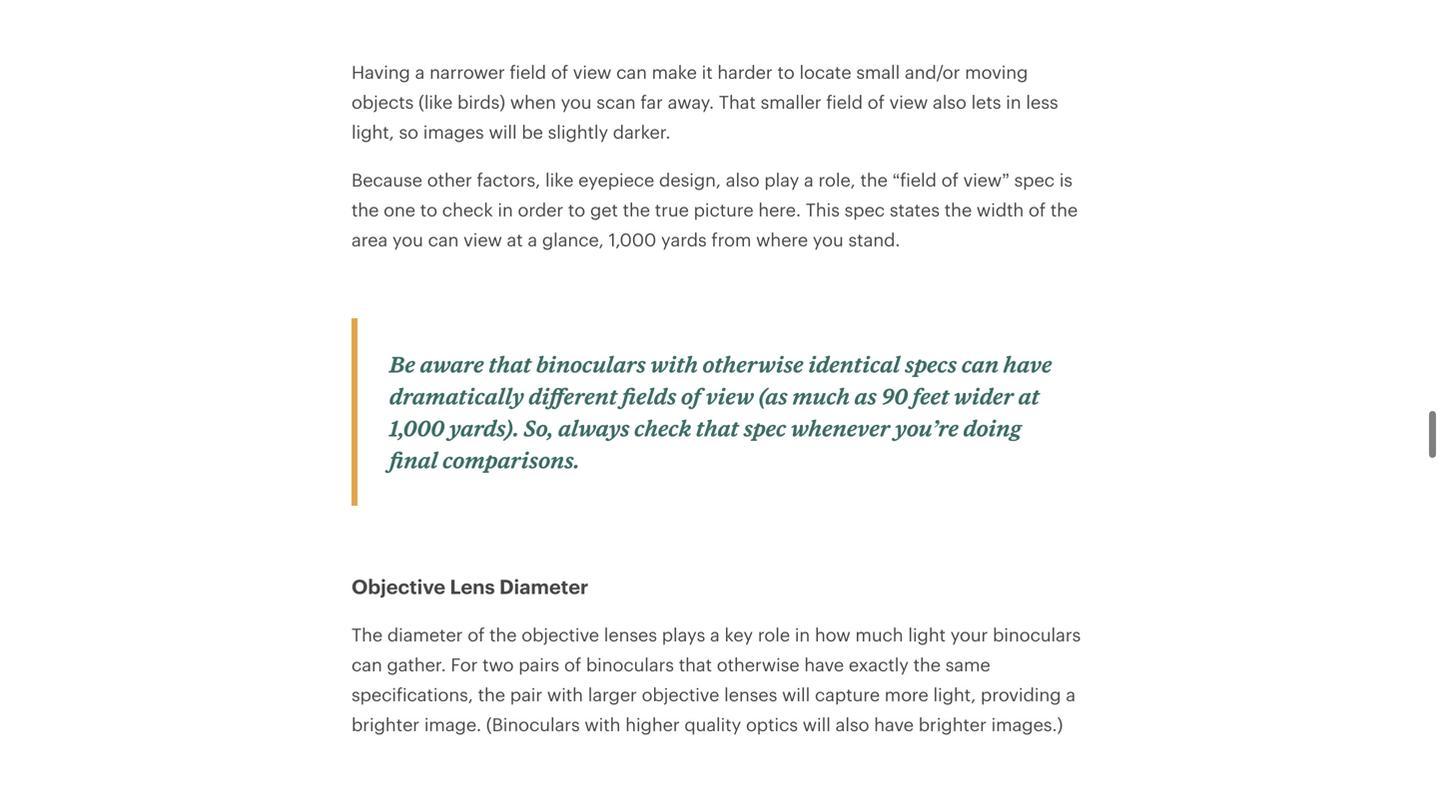 Task type: describe. For each thing, give the bounding box(es) containing it.
yards).
[[449, 415, 519, 441]]

0 horizontal spatial field
[[510, 61, 546, 82]]

this
[[806, 199, 840, 220]]

that inside the diameter of the objective lenses plays a key role in how much light your binoculars can gather. for two pairs of binoculars that otherwise have exactly the same specifications, the pair with larger objective lenses will capture more light, providing a brighter image. (binoculars with higher quality optics will also have brighter images.)
[[679, 655, 712, 676]]

when
[[510, 91, 556, 112]]

always
[[558, 415, 630, 441]]

2 vertical spatial with
[[585, 714, 621, 735]]

picture
[[694, 199, 754, 220]]

otherwise inside the diameter of the objective lenses plays a key role in how much light your binoculars can gather. for two pairs of binoculars that otherwise have exactly the same specifications, the pair with larger objective lenses will capture more light, providing a brighter image. (binoculars with higher quality optics will also have brighter images.)
[[717, 655, 800, 676]]

the diameter of the objective lenses plays a key role in how much light your binoculars can gather. for two pairs of binoculars that otherwise have exactly the same specifications, the pair with larger objective lenses will capture more light, providing a brighter image. (binoculars with higher quality optics will also have brighter images.)
[[352, 625, 1081, 735]]

be aware that binoculars with otherwise identical specs can have dramatically different fields of view (as much as 90 feet wider at 1,000 yards). so, always check that spec whenever you're doing final comparisons.
[[389, 351, 1052, 473]]

plays
[[662, 625, 705, 646]]

harder
[[717, 61, 773, 82]]

can inside the diameter of the objective lenses plays a key role in how much light your binoculars can gather. for two pairs of binoculars that otherwise have exactly the same specifications, the pair with larger objective lenses will capture more light, providing a brighter image. (binoculars with higher quality optics will also have brighter images.)
[[352, 655, 382, 676]]

from
[[711, 229, 751, 250]]

so,
[[524, 415, 554, 441]]

of inside the diameter of the objective lenses plays a key role in how much light your binoculars can gather. for two pairs of binoculars that otherwise have exactly the same specifications, the pair with larger objective lenses will capture more light, providing a brighter image. (binoculars with higher quality optics will also have brighter images.)
[[468, 625, 485, 646]]

of down small
[[868, 91, 885, 112]]

0 horizontal spatial you
[[392, 229, 423, 250]]

a left key
[[710, 625, 720, 646]]

less
[[1026, 91, 1058, 112]]

binoculars inside be aware that binoculars with otherwise identical specs can have dramatically different fields of view (as much as 90 feet wider at 1,000 yards). so, always check that spec whenever you're doing final comparisons.
[[536, 351, 646, 377]]

2 vertical spatial will
[[803, 714, 831, 735]]

smaller
[[761, 91, 821, 112]]

exactly
[[849, 655, 909, 676]]

1 horizontal spatial spec
[[845, 199, 885, 220]]

a down order
[[528, 229, 537, 250]]

view up scan
[[573, 61, 612, 82]]

other
[[427, 169, 472, 190]]

be
[[389, 351, 415, 377]]

view inside because other factors, like eyepiece design, also play a role, the "field of view" spec is the one to check in order to get the true picture here. this spec states the width of the area you can view at a glance, 1,000 yards from where you stand.
[[463, 229, 502, 250]]

in inside the diameter of the objective lenses plays a key role in how much light your binoculars can gather. for two pairs of binoculars that otherwise have exactly the same specifications, the pair with larger objective lenses will capture more light, providing a brighter image. (binoculars with higher quality optics will also have brighter images.)
[[795, 625, 810, 646]]

much inside the diameter of the objective lenses plays a key role in how much light your binoculars can gather. for two pairs of binoculars that otherwise have exactly the same specifications, the pair with larger objective lenses will capture more light, providing a brighter image. (binoculars with higher quality optics will also have brighter images.)
[[855, 625, 903, 646]]

light, inside the diameter of the objective lenses plays a key role in how much light your binoculars can gather. for two pairs of binoculars that otherwise have exactly the same specifications, the pair with larger objective lenses will capture more light, providing a brighter image. (binoculars with higher quality optics will also have brighter images.)
[[933, 685, 976, 706]]

0 horizontal spatial have
[[804, 655, 844, 676]]

having a narrower field of view can make it harder to locate small and/or moving objects (like birds) when you scan far away. that smaller field of view also lets in less light, so images will be slightly darker.
[[352, 61, 1058, 142]]

stand.
[[848, 229, 900, 250]]

in inside having a narrower field of view can make it harder to locate small and/or moving objects (like birds) when you scan far away. that smaller field of view also lets in less light, so images will be slightly darker.
[[1006, 91, 1021, 112]]

check inside because other factors, like eyepiece design, also play a role, the "field of view" spec is the one to check in order to get the true picture here. this spec states the width of the area you can view at a glance, 1,000 yards from where you stand.
[[442, 199, 493, 220]]

your
[[950, 625, 988, 646]]

here.
[[758, 199, 801, 220]]

specifications,
[[352, 685, 473, 706]]

whenever
[[791, 415, 890, 441]]

larger
[[588, 685, 637, 706]]

wider
[[954, 383, 1014, 409]]

will for be
[[489, 121, 517, 142]]

view"
[[963, 169, 1010, 190]]

1 horizontal spatial field
[[826, 91, 863, 112]]

90
[[882, 383, 908, 409]]

width
[[977, 199, 1024, 220]]

diameter
[[499, 575, 588, 599]]

of inside be aware that binoculars with otherwise identical specs can have dramatically different fields of view (as much as 90 feet wider at 1,000 yards). so, always check that spec whenever you're doing final comparisons.
[[681, 383, 701, 409]]

that
[[719, 91, 756, 112]]

aware
[[420, 351, 484, 377]]

of right width
[[1029, 199, 1046, 220]]

true
[[655, 199, 689, 220]]

objective lens diameter
[[352, 575, 588, 599]]

yards
[[661, 229, 707, 250]]

quality
[[684, 714, 741, 735]]

same
[[946, 655, 990, 676]]

diameter
[[387, 625, 463, 646]]

how
[[815, 625, 851, 646]]

light, inside having a narrower field of view can make it harder to locate small and/or moving objects (like birds) when you scan far away. that smaller field of view also lets in less light, so images will be slightly darker.
[[352, 121, 394, 142]]

can inside be aware that binoculars with otherwise identical specs can have dramatically different fields of view (as much as 90 feet wider at 1,000 yards). so, always check that spec whenever you're doing final comparisons.
[[962, 351, 999, 377]]

like
[[545, 169, 574, 190]]

far
[[641, 91, 663, 112]]

play
[[764, 169, 799, 190]]

so
[[399, 121, 418, 142]]

to inside having a narrower field of view can make it harder to locate small and/or moving objects (like birds) when you scan far away. that smaller field of view also lets in less light, so images will be slightly darker.
[[777, 61, 795, 82]]

dramatically
[[389, 383, 524, 409]]

2 brighter from the left
[[919, 714, 987, 735]]

1,000 inside be aware that binoculars with otherwise identical specs can have dramatically different fields of view (as much as 90 feet wider at 1,000 yards). so, always check that spec whenever you're doing final comparisons.
[[389, 415, 445, 441]]

order
[[518, 199, 563, 220]]

you're
[[895, 415, 959, 441]]

1 vertical spatial objective
[[642, 685, 719, 706]]

the down is
[[1050, 199, 1078, 220]]

a right play
[[804, 169, 814, 190]]

where
[[756, 229, 808, 250]]

"field
[[892, 169, 937, 190]]

binoculars inside the diameter of the objective lenses plays a key role in how much light your binoculars can gather. for two pairs of binoculars that otherwise have exactly the same specifications, the pair with larger objective lenses will capture more light, providing a brighter image. (binoculars with higher quality optics will also have brighter images.)
[[993, 625, 1081, 646]]

having
[[352, 61, 410, 82]]

the up two
[[489, 625, 517, 646]]

different
[[529, 383, 617, 409]]

have inside be aware that binoculars with otherwise identical specs can have dramatically different fields of view (as much as 90 feet wider at 1,000 yards). so, always check that spec whenever you're doing final comparisons.
[[1003, 351, 1052, 377]]

more
[[885, 685, 929, 706]]

light
[[908, 625, 946, 646]]

states
[[890, 199, 940, 220]]

1 vertical spatial that
[[696, 415, 739, 441]]

in inside because other factors, like eyepiece design, also play a role, the "field of view" spec is the one to check in order to get the true picture here. this spec states the width of the area you can view at a glance, 1,000 yards from where you stand.
[[498, 199, 513, 220]]

at inside be aware that binoculars with otherwise identical specs can have dramatically different fields of view (as much as 90 feet wider at 1,000 yards). so, always check that spec whenever you're doing final comparisons.
[[1018, 383, 1040, 409]]

comparisons.
[[443, 447, 580, 473]]

area
[[352, 229, 388, 250]]

glance,
[[542, 229, 604, 250]]

objective
[[352, 575, 445, 599]]

(like
[[418, 91, 453, 112]]

view down the and/or
[[889, 91, 928, 112]]

one
[[384, 199, 415, 220]]

feet
[[912, 383, 949, 409]]

narrower
[[430, 61, 505, 82]]

1 horizontal spatial to
[[568, 199, 585, 220]]

otherwise inside be aware that binoculars with otherwise identical specs can have dramatically different fields of view (as much as 90 feet wider at 1,000 yards). so, always check that spec whenever you're doing final comparisons.
[[703, 351, 804, 377]]



Task type: locate. For each thing, give the bounding box(es) containing it.
1 vertical spatial with
[[547, 685, 583, 706]]

the down two
[[478, 685, 505, 706]]

spec inside be aware that binoculars with otherwise identical specs can have dramatically different fields of view (as much as 90 feet wider at 1,000 yards). so, always check that spec whenever you're doing final comparisons.
[[743, 415, 786, 441]]

image.
[[424, 714, 481, 735]]

key
[[725, 625, 753, 646]]

can
[[616, 61, 647, 82], [428, 229, 459, 250], [962, 351, 999, 377], [352, 655, 382, 676]]

as
[[855, 383, 877, 409]]

will for capture
[[782, 685, 810, 706]]

can down other
[[428, 229, 459, 250]]

2 vertical spatial in
[[795, 625, 810, 646]]

2 vertical spatial also
[[835, 714, 869, 735]]

0 horizontal spatial at
[[507, 229, 523, 250]]

have up the wider
[[1003, 351, 1052, 377]]

capture
[[815, 685, 880, 706]]

role
[[758, 625, 790, 646]]

much up exactly at right
[[855, 625, 903, 646]]

otherwise down role
[[717, 655, 800, 676]]

to right one
[[420, 199, 437, 220]]

1 vertical spatial will
[[782, 685, 810, 706]]

will left be
[[489, 121, 517, 142]]

(as
[[759, 383, 788, 409]]

0 vertical spatial with
[[651, 351, 698, 377]]

pair
[[510, 685, 542, 706]]

0 horizontal spatial spec
[[743, 415, 786, 441]]

0 vertical spatial much
[[792, 383, 850, 409]]

0 vertical spatial 1,000
[[609, 229, 656, 250]]

1,000 up final
[[389, 415, 445, 441]]

2 horizontal spatial have
[[1003, 351, 1052, 377]]

factors,
[[477, 169, 540, 190]]

you up slightly
[[561, 91, 592, 112]]

check down other
[[442, 199, 493, 220]]

birds)
[[457, 91, 505, 112]]

providing
[[981, 685, 1061, 706]]

can up scan
[[616, 61, 647, 82]]

objective up "pairs" on the bottom left of the page
[[522, 625, 599, 646]]

0 vertical spatial binoculars
[[536, 351, 646, 377]]

1 horizontal spatial brighter
[[919, 714, 987, 735]]

1 vertical spatial at
[[1018, 383, 1040, 409]]

at down order
[[507, 229, 523, 250]]

images
[[423, 121, 484, 142]]

0 vertical spatial light,
[[352, 121, 394, 142]]

get
[[590, 199, 618, 220]]

brighter down specifications,
[[352, 714, 420, 735]]

at right the wider
[[1018, 383, 1040, 409]]

0 horizontal spatial light,
[[352, 121, 394, 142]]

to left get
[[568, 199, 585, 220]]

eyepiece
[[578, 169, 654, 190]]

of binoculars
[[564, 655, 674, 676]]

spec up stand.
[[845, 199, 885, 220]]

2 vertical spatial that
[[679, 655, 712, 676]]

locate
[[799, 61, 851, 82]]

1 horizontal spatial at
[[1018, 383, 1040, 409]]

the right role,
[[860, 169, 888, 190]]

to up 'smaller'
[[777, 61, 795, 82]]

1 horizontal spatial light,
[[933, 685, 976, 706]]

make
[[652, 61, 697, 82]]

1 vertical spatial have
[[804, 655, 844, 676]]

identical
[[808, 351, 900, 377]]

gather.
[[387, 655, 446, 676]]

0 vertical spatial in
[[1006, 91, 1021, 112]]

doing
[[963, 415, 1022, 441]]

lets
[[971, 91, 1001, 112]]

will up optics
[[782, 685, 810, 706]]

check inside be aware that binoculars with otherwise identical specs can have dramatically different fields of view (as much as 90 feet wider at 1,000 yards). so, always check that spec whenever you're doing final comparisons.
[[634, 415, 691, 441]]

of right '"field'
[[941, 169, 959, 190]]

0 horizontal spatial with
[[547, 685, 583, 706]]

also inside the diameter of the objective lenses plays a key role in how much light your binoculars can gather. for two pairs of binoculars that otherwise have exactly the same specifications, the pair with larger objective lenses will capture more light, providing a brighter image. (binoculars with higher quality optics will also have brighter images.)
[[835, 714, 869, 735]]

2 vertical spatial spec
[[743, 415, 786, 441]]

small
[[856, 61, 900, 82]]

0 vertical spatial have
[[1003, 351, 1052, 377]]

1 vertical spatial light,
[[933, 685, 976, 706]]

view left the (as
[[706, 383, 754, 409]]

because
[[352, 169, 422, 190]]

1 vertical spatial much
[[855, 625, 903, 646]]

0 vertical spatial at
[[507, 229, 523, 250]]

(binoculars
[[486, 714, 580, 735]]

of up for
[[468, 625, 485, 646]]

1 horizontal spatial have
[[874, 714, 914, 735]]

field down locate
[[826, 91, 863, 112]]

the right get
[[623, 199, 650, 220]]

a right providing
[[1066, 685, 1076, 706]]

check
[[442, 199, 493, 220], [634, 415, 691, 441]]

1,000
[[609, 229, 656, 250], [389, 415, 445, 441]]

objective up higher in the left bottom of the page
[[642, 685, 719, 706]]

final
[[389, 447, 438, 473]]

1 vertical spatial otherwise
[[717, 655, 800, 676]]

you inside having a narrower field of view can make it harder to locate small and/or moving objects (like birds) when you scan far away. that smaller field of view also lets in less light, so images will be slightly darker.
[[561, 91, 592, 112]]

1,000 down get
[[609, 229, 656, 250]]

is
[[1059, 169, 1073, 190]]

1 vertical spatial field
[[826, 91, 863, 112]]

have down more at bottom
[[874, 714, 914, 735]]

1 horizontal spatial in
[[795, 625, 810, 646]]

1 horizontal spatial 1,000
[[609, 229, 656, 250]]

0 horizontal spatial lenses
[[604, 625, 657, 646]]

also inside because other factors, like eyepiece design, also play a role, the "field of view" spec is the one to check in order to get the true picture here. this spec states the width of the area you can view at a glance, 1,000 yards from where you stand.
[[726, 169, 760, 190]]

0 horizontal spatial in
[[498, 199, 513, 220]]

0 vertical spatial spec
[[1014, 169, 1055, 190]]

1 horizontal spatial binoculars
[[993, 625, 1081, 646]]

binoculars up providing
[[993, 625, 1081, 646]]

design,
[[659, 169, 721, 190]]

much inside be aware that binoculars with otherwise identical specs can have dramatically different fields of view (as much as 90 feet wider at 1,000 yards). so, always check that spec whenever you're doing final comparisons.
[[792, 383, 850, 409]]

also inside having a narrower field of view can make it harder to locate small and/or moving objects (like birds) when you scan far away. that smaller field of view also lets in less light, so images will be slightly darker.
[[933, 91, 967, 112]]

scan
[[596, 91, 636, 112]]

objects
[[352, 91, 414, 112]]

2 horizontal spatial to
[[777, 61, 795, 82]]

2 vertical spatial have
[[874, 714, 914, 735]]

field up the when
[[510, 61, 546, 82]]

darker.
[[613, 121, 671, 142]]

0 horizontal spatial much
[[792, 383, 850, 409]]

images.)
[[991, 714, 1063, 735]]

0 vertical spatial objective
[[522, 625, 599, 646]]

2 horizontal spatial in
[[1006, 91, 1021, 112]]

fields
[[622, 383, 677, 409]]

slightly
[[548, 121, 608, 142]]

spec down the (as
[[743, 415, 786, 441]]

of up the when
[[551, 61, 568, 82]]

otherwise
[[703, 351, 804, 377], [717, 655, 800, 676]]

0 vertical spatial will
[[489, 121, 517, 142]]

spec
[[1014, 169, 1055, 190], [845, 199, 885, 220], [743, 415, 786, 441]]

with inside be aware that binoculars with otherwise identical specs can have dramatically different fields of view (as much as 90 feet wider at 1,000 yards). so, always check that spec whenever you're doing final comparisons.
[[651, 351, 698, 377]]

have
[[1003, 351, 1052, 377], [804, 655, 844, 676], [874, 714, 914, 735]]

2 horizontal spatial also
[[933, 91, 967, 112]]

lens
[[450, 575, 495, 599]]

you down this
[[813, 229, 844, 250]]

binoculars
[[536, 351, 646, 377], [993, 625, 1081, 646]]

light, down objects at top
[[352, 121, 394, 142]]

objective
[[522, 625, 599, 646], [642, 685, 719, 706]]

0 horizontal spatial to
[[420, 199, 437, 220]]

0 horizontal spatial 1,000
[[389, 415, 445, 441]]

1 horizontal spatial you
[[561, 91, 592, 112]]

lenses up optics
[[724, 685, 777, 706]]

have down how
[[804, 655, 844, 676]]

the
[[352, 625, 383, 646]]

1,000 inside because other factors, like eyepiece design, also play a role, the "field of view" spec is the one to check in order to get the true picture here. this spec states the width of the area you can view at a glance, 1,000 yards from where you stand.
[[609, 229, 656, 250]]

for
[[451, 655, 478, 676]]

that
[[489, 351, 532, 377], [696, 415, 739, 441], [679, 655, 712, 676]]

1 vertical spatial also
[[726, 169, 760, 190]]

1 vertical spatial lenses
[[724, 685, 777, 706]]

will down capture
[[803, 714, 831, 735]]

1 vertical spatial binoculars
[[993, 625, 1081, 646]]

1 horizontal spatial with
[[585, 714, 621, 735]]

0 horizontal spatial objective
[[522, 625, 599, 646]]

0 vertical spatial check
[[442, 199, 493, 220]]

0 vertical spatial otherwise
[[703, 351, 804, 377]]

1 brighter from the left
[[352, 714, 420, 735]]

with up fields
[[651, 351, 698, 377]]

optics
[[746, 714, 798, 735]]

view down factors,
[[463, 229, 502, 250]]

with down larger
[[585, 714, 621, 735]]

a inside having a narrower field of view can make it harder to locate small and/or moving objects (like birds) when you scan far away. that smaller field of view also lets in less light, so images will be slightly darker.
[[415, 61, 425, 82]]

view
[[573, 61, 612, 82], [889, 91, 928, 112], [463, 229, 502, 250], [706, 383, 754, 409]]

the up area
[[352, 199, 379, 220]]

1 vertical spatial in
[[498, 199, 513, 220]]

field
[[510, 61, 546, 82], [826, 91, 863, 112]]

0 horizontal spatial binoculars
[[536, 351, 646, 377]]

also down capture
[[835, 714, 869, 735]]

with right pair
[[547, 685, 583, 706]]

higher
[[625, 714, 680, 735]]

with
[[651, 351, 698, 377], [547, 685, 583, 706], [585, 714, 621, 735]]

in right role
[[795, 625, 810, 646]]

2 horizontal spatial spec
[[1014, 169, 1055, 190]]

the
[[860, 169, 888, 190], [352, 199, 379, 220], [623, 199, 650, 220], [945, 199, 972, 220], [1050, 199, 1078, 220], [489, 625, 517, 646], [913, 655, 941, 676], [478, 685, 505, 706]]

1 horizontal spatial also
[[835, 714, 869, 735]]

0 vertical spatial also
[[933, 91, 967, 112]]

at inside because other factors, like eyepiece design, also play a role, the "field of view" spec is the one to check in order to get the true picture here. this spec states the width of the area you can view at a glance, 1,000 yards from where you stand.
[[507, 229, 523, 250]]

2 horizontal spatial you
[[813, 229, 844, 250]]

brighter down more at bottom
[[919, 714, 987, 735]]

specs
[[905, 351, 957, 377]]

0 vertical spatial lenses
[[604, 625, 657, 646]]

pairs
[[519, 655, 559, 676]]

check down fields
[[634, 415, 691, 441]]

two
[[482, 655, 514, 676]]

can down "the"
[[352, 655, 382, 676]]

of right fields
[[681, 383, 701, 409]]

1 horizontal spatial check
[[634, 415, 691, 441]]

1 horizontal spatial lenses
[[724, 685, 777, 706]]

away.
[[668, 91, 714, 112]]

a up (like
[[415, 61, 425, 82]]

the down light
[[913, 655, 941, 676]]

and/or
[[905, 61, 960, 82]]

1 vertical spatial check
[[634, 415, 691, 441]]

0 horizontal spatial brighter
[[352, 714, 420, 735]]

0 vertical spatial field
[[510, 61, 546, 82]]

in down factors,
[[498, 199, 513, 220]]

1 horizontal spatial objective
[[642, 685, 719, 706]]

1 vertical spatial spec
[[845, 199, 885, 220]]

will inside having a narrower field of view can make it harder to locate small and/or moving objects (like birds) when you scan far away. that smaller field of view also lets in less light, so images will be slightly darker.
[[489, 121, 517, 142]]

view inside be aware that binoculars with otherwise identical specs can have dramatically different fields of view (as much as 90 feet wider at 1,000 yards). so, always check that spec whenever you're doing final comparisons.
[[706, 383, 754, 409]]

lenses up of binoculars
[[604, 625, 657, 646]]

0 horizontal spatial also
[[726, 169, 760, 190]]

1 vertical spatial 1,000
[[389, 415, 445, 441]]

can up the wider
[[962, 351, 999, 377]]

be
[[522, 121, 543, 142]]

can inside because other factors, like eyepiece design, also play a role, the "field of view" spec is the one to check in order to get the true picture here. this spec states the width of the area you can view at a glance, 1,000 yards from where you stand.
[[428, 229, 459, 250]]

2 horizontal spatial with
[[651, 351, 698, 377]]

0 vertical spatial that
[[489, 351, 532, 377]]

also down the and/or
[[933, 91, 967, 112]]

otherwise up the (as
[[703, 351, 804, 377]]

the down the view"
[[945, 199, 972, 220]]

much up whenever
[[792, 383, 850, 409]]

in right "lets" at the top right of page
[[1006, 91, 1021, 112]]

role,
[[818, 169, 856, 190]]

0 horizontal spatial check
[[442, 199, 493, 220]]

also up picture
[[726, 169, 760, 190]]

light, down same at the bottom
[[933, 685, 976, 706]]

1 horizontal spatial much
[[855, 625, 903, 646]]

can inside having a narrower field of view can make it harder to locate small and/or moving objects (like birds) when you scan far away. that smaller field of view also lets in less light, so images will be slightly darker.
[[616, 61, 647, 82]]

spec left is
[[1014, 169, 1055, 190]]

moving
[[965, 61, 1028, 82]]

binoculars up different
[[536, 351, 646, 377]]

you down one
[[392, 229, 423, 250]]

in
[[1006, 91, 1021, 112], [498, 199, 513, 220], [795, 625, 810, 646]]

lenses
[[604, 625, 657, 646], [724, 685, 777, 706]]

also
[[933, 91, 967, 112], [726, 169, 760, 190], [835, 714, 869, 735]]

it
[[702, 61, 713, 82]]



Task type: vqa. For each thing, say whether or not it's contained in the screenshot.
ridden.
no



